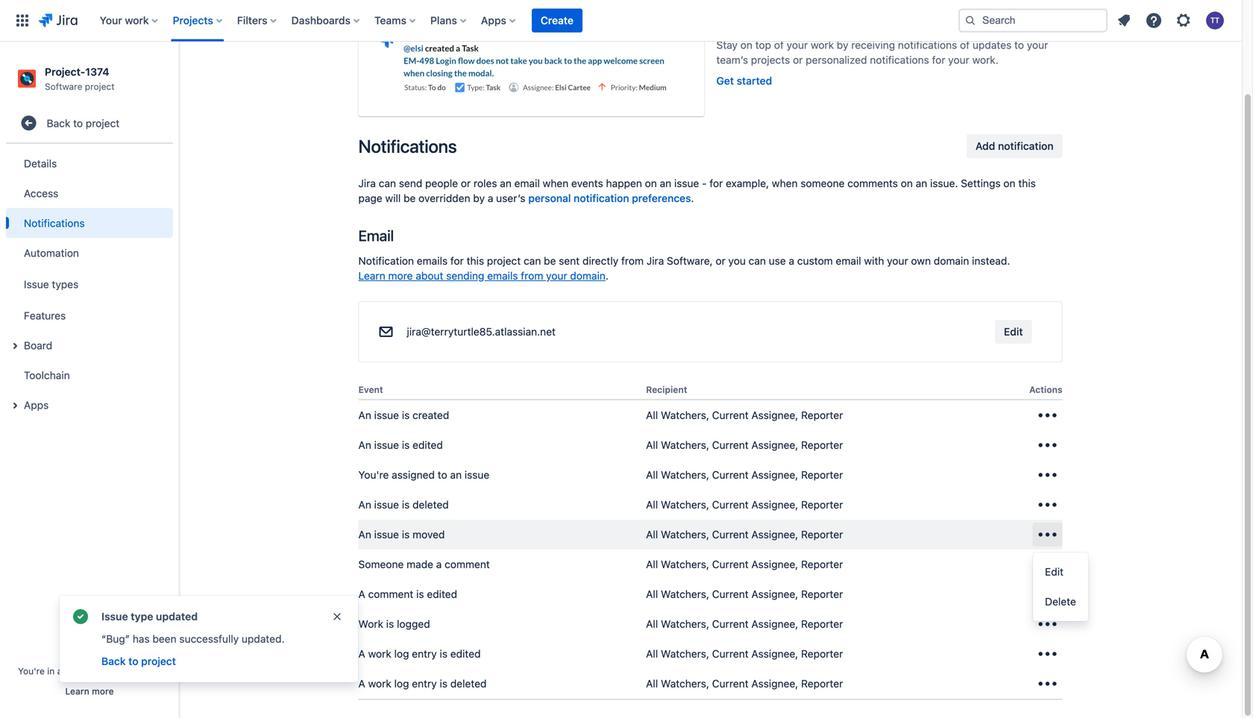 Task type: locate. For each thing, give the bounding box(es) containing it.
current for an issue is moved
[[712, 529, 749, 541]]

2 of from the left
[[960, 39, 970, 51]]

learn inside button
[[65, 686, 89, 697]]

0 horizontal spatial deleted
[[413, 499, 449, 511]]

all watchers, current assignee, reporter for work is logged
[[646, 618, 843, 630]]

0 vertical spatial notifications
[[358, 136, 457, 157]]

1 vertical spatial edit
[[1045, 566, 1064, 578]]

use
[[769, 255, 786, 267]]

0 vertical spatial edit
[[1004, 326, 1023, 338]]

your profile and settings image
[[1206, 12, 1224, 29]]

of
[[774, 39, 784, 51], [960, 39, 970, 51]]

an up someone
[[358, 529, 371, 541]]

entry down "a work log entry is edited"
[[412, 678, 437, 690]]

send
[[399, 177, 422, 189]]

2 notification actions image from the top
[[1036, 493, 1060, 517]]

jira issue preview in slack image
[[358, 10, 705, 116]]

on left top in the top right of the page
[[741, 39, 753, 51]]

a
[[488, 192, 493, 204], [789, 255, 795, 267], [436, 558, 442, 571], [57, 666, 62, 677]]

project up learn more about sending emails from your domain 'button'
[[487, 255, 521, 267]]

back to project link down has
[[101, 655, 176, 668]]

2 expand image from the top
[[6, 397, 24, 415]]

entry for deleted
[[412, 678, 437, 690]]

5 all watchers, current assignee, reporter from the top
[[646, 529, 843, 541]]

is up a work log entry is deleted
[[440, 648, 448, 660]]

a work log entry is edited
[[358, 648, 481, 660]]

0 horizontal spatial when
[[543, 177, 569, 189]]

1 vertical spatial or
[[461, 177, 471, 189]]

jira
[[358, 177, 376, 189], [647, 255, 664, 267]]

3 notification actions image from the top
[[1036, 672, 1060, 696]]

back to project inside sidebar element
[[47, 117, 120, 129]]

7 reporter from the top
[[801, 588, 843, 601]]

2 all watchers, current assignee, reporter from the top
[[646, 439, 843, 451]]

log down work is logged
[[394, 648, 409, 660]]

a work log entry is deleted
[[358, 678, 487, 690]]

an
[[500, 177, 512, 189], [660, 177, 672, 189], [916, 177, 927, 189], [450, 469, 462, 481]]

reporter for a comment is edited
[[801, 588, 843, 601]]

0 horizontal spatial be
[[404, 192, 416, 204]]

0 vertical spatial entry
[[412, 648, 437, 660]]

. down directly
[[606, 270, 609, 282]]

learn down team- at the bottom left
[[65, 686, 89, 697]]

software
[[45, 81, 82, 92]]

0 horizontal spatial back
[[47, 117, 70, 129]]

1 current from the top
[[712, 409, 749, 422]]

expand image down toolchain
[[6, 397, 24, 415]]

expand image inside apps button
[[6, 397, 24, 415]]

0 vertical spatial learn
[[358, 270, 385, 282]]

email up user's
[[514, 177, 540, 189]]

1 vertical spatial issue
[[101, 611, 128, 623]]

overridden
[[419, 192, 470, 204]]

you're in a team-managed project
[[18, 666, 161, 677]]

you
[[728, 255, 746, 267]]

issue for issue types
[[24, 278, 49, 290]]

notification
[[998, 140, 1054, 152], [574, 192, 629, 204]]

5 all from the top
[[646, 529, 658, 541]]

back down software
[[47, 117, 70, 129]]

sending
[[446, 270, 484, 282]]

watchers, for an issue is moved
[[661, 529, 709, 541]]

1 of from the left
[[774, 39, 784, 51]]

project inside 'button'
[[141, 655, 176, 668]]

2 watchers, from the top
[[661, 439, 709, 451]]

0 vertical spatial back
[[47, 117, 70, 129]]

"bug"
[[101, 633, 130, 645]]

0 vertical spatial this
[[1019, 177, 1036, 189]]

0 vertical spatial notification
[[998, 140, 1054, 152]]

7 assignee, from the top
[[752, 588, 798, 601]]

notification actions image for an issue is edited
[[1036, 434, 1060, 457]]

to inside stay on top of your work by receiving notifications of updates to your team's projects or personalized notifications for your work.
[[1015, 39, 1024, 51]]

expand image down features
[[6, 337, 24, 355]]

or right projects
[[793, 54, 803, 66]]

from right directly
[[621, 255, 644, 267]]

can left sent
[[524, 255, 541, 267]]

8 all from the top
[[646, 618, 658, 630]]

this up learn more about sending emails from your domain 'button'
[[467, 255, 484, 267]]

4 watchers, from the top
[[661, 499, 709, 511]]

1 watchers, from the top
[[661, 409, 709, 422]]

or inside jira can send people or roles an email when events happen on an issue - for example, when someone comments on an issue. settings on this page will be overridden by a user's
[[461, 177, 471, 189]]

notifications up the send at top
[[358, 136, 457, 157]]

all
[[646, 409, 658, 422], [646, 439, 658, 451], [646, 469, 658, 481], [646, 499, 658, 511], [646, 529, 658, 541], [646, 558, 658, 571], [646, 588, 658, 601], [646, 618, 658, 630], [646, 648, 658, 660], [646, 678, 658, 690]]

10 current from the top
[[712, 678, 749, 690]]

work up personalized
[[811, 39, 834, 51]]

filters button
[[233, 9, 282, 32]]

a inside jira can send people or roles an email when events happen on an issue - for example, when someone comments on an issue. settings on this page will be overridden by a user's
[[488, 192, 493, 204]]

or
[[793, 54, 803, 66], [461, 177, 471, 189], [716, 255, 726, 267]]

apps inside dropdown button
[[481, 14, 506, 26]]

all watchers, current assignee, reporter for an issue is edited
[[646, 439, 843, 451]]

by down roles
[[473, 192, 485, 204]]

2 horizontal spatial for
[[932, 54, 946, 66]]

log for a work log entry is deleted
[[394, 678, 409, 690]]

this down add notification "button"
[[1019, 177, 1036, 189]]

10 all watchers, current assignee, reporter from the top
[[646, 678, 843, 690]]

2 vertical spatial or
[[716, 255, 726, 267]]

learn down "notification"
[[358, 270, 385, 282]]

0 horizontal spatial you're
[[18, 666, 45, 677]]

6 all from the top
[[646, 558, 658, 571]]

all watchers, current assignee, reporter for you're assigned to an issue
[[646, 469, 843, 481]]

1 vertical spatial entry
[[412, 678, 437, 690]]

1 reporter from the top
[[801, 409, 843, 422]]

0 vertical spatial by
[[837, 39, 849, 51]]

notifications image
[[1115, 12, 1133, 29]]

current for a work log entry is edited
[[712, 648, 749, 660]]

work down "a work log entry is edited"
[[368, 678, 391, 690]]

1 log from the top
[[394, 648, 409, 660]]

0 horizontal spatial this
[[467, 255, 484, 267]]

to down has
[[128, 655, 138, 668]]

1 vertical spatial a
[[358, 648, 365, 660]]

an issue is edited
[[358, 439, 443, 451]]

assignee, for a comment is edited
[[752, 588, 798, 601]]

or left roles
[[461, 177, 471, 189]]

work right your
[[125, 14, 149, 26]]

5 watchers, from the top
[[661, 529, 709, 541]]

on up preferences
[[645, 177, 657, 189]]

of down search image
[[960, 39, 970, 51]]

1 vertical spatial back to project
[[101, 655, 176, 668]]

0 vertical spatial or
[[793, 54, 803, 66]]

0 vertical spatial apps
[[481, 14, 506, 26]]

current for work is logged
[[712, 618, 749, 630]]

watchers, for someone made a comment
[[661, 558, 709, 571]]

1 vertical spatial log
[[394, 678, 409, 690]]

7 all watchers, current assignee, reporter from the top
[[646, 588, 843, 601]]

1 horizontal spatial you're
[[358, 469, 389, 481]]

work inside popup button
[[125, 14, 149, 26]]

10 assignee, from the top
[[752, 678, 798, 690]]

watchers, for a work log entry is deleted
[[661, 678, 709, 690]]

notification actions image
[[1036, 404, 1060, 428], [1036, 434, 1060, 457], [1036, 672, 1060, 696]]

be left sent
[[544, 255, 556, 267]]

work
[[125, 14, 149, 26], [811, 39, 834, 51], [368, 648, 391, 660], [368, 678, 391, 690]]

edited down someone made a comment
[[427, 588, 457, 601]]

issue left -
[[674, 177, 699, 189]]

issue inside jira can send people or roles an email when events happen on an issue - for example, when someone comments on an issue. settings on this page will be overridden by a user's
[[674, 177, 699, 189]]

emails up about
[[417, 255, 448, 267]]

5 current from the top
[[712, 529, 749, 541]]

1 horizontal spatial jira
[[647, 255, 664, 267]]

all for a work log entry is edited
[[646, 648, 658, 660]]

a for a work log entry is deleted
[[358, 678, 365, 690]]

0 horizontal spatial for
[[451, 255, 464, 267]]

3 a from the top
[[358, 678, 365, 690]]

receiving
[[851, 39, 895, 51]]

0 vertical spatial log
[[394, 648, 409, 660]]

back to project up details link in the left top of the page
[[47, 117, 120, 129]]

log
[[394, 648, 409, 660], [394, 678, 409, 690]]

5 reporter from the top
[[801, 529, 843, 541]]

assigned
[[392, 469, 435, 481]]

0 vertical spatial deleted
[[413, 499, 449, 511]]

a right use
[[789, 255, 795, 267]]

8 current from the top
[[712, 618, 749, 630]]

1 vertical spatial you're
[[18, 666, 45, 677]]

assignee, for an issue is moved
[[752, 529, 798, 541]]

0 vertical spatial group
[[6, 144, 173, 425]]

type
[[131, 611, 153, 623]]

software,
[[667, 255, 713, 267]]

edit up delete
[[1045, 566, 1064, 578]]

3 all from the top
[[646, 469, 658, 481]]

add
[[976, 140, 995, 152]]

issue left types
[[24, 278, 49, 290]]

edit down instead.
[[1004, 326, 1023, 338]]

1374
[[85, 66, 109, 78]]

create button
[[532, 9, 583, 32]]

an left issue.
[[916, 177, 927, 189]]

success image
[[72, 608, 90, 626]]

3 an from the top
[[358, 499, 371, 511]]

7 all from the top
[[646, 588, 658, 601]]

can up will
[[379, 177, 396, 189]]

is right work
[[386, 618, 394, 630]]

is left created
[[402, 409, 410, 422]]

assignee, for someone made a comment
[[752, 558, 798, 571]]

notifications
[[358, 136, 457, 157], [24, 217, 85, 229]]

2 when from the left
[[772, 177, 798, 189]]

entry
[[412, 648, 437, 660], [412, 678, 437, 690]]

1 horizontal spatial this
[[1019, 177, 1036, 189]]

domain down directly
[[570, 270, 606, 282]]

1 vertical spatial edited
[[427, 588, 457, 601]]

can
[[379, 177, 396, 189], [524, 255, 541, 267], [749, 255, 766, 267]]

0 horizontal spatial comment
[[368, 588, 413, 601]]

edited down created
[[413, 439, 443, 451]]

has
[[133, 633, 150, 645]]

edit
[[1004, 326, 1023, 338], [1045, 566, 1064, 578]]

issue
[[674, 177, 699, 189], [374, 409, 399, 422], [374, 439, 399, 451], [465, 469, 490, 481], [374, 499, 399, 511], [374, 529, 399, 541]]

notification actions image for moved
[[1036, 523, 1060, 547]]

9 assignee, from the top
[[752, 648, 798, 660]]

1 vertical spatial for
[[710, 177, 723, 189]]

6 assignee, from the top
[[752, 558, 798, 571]]

5 assignee, from the top
[[752, 529, 798, 541]]

back inside 'button'
[[101, 655, 126, 668]]

0 vertical spatial be
[[404, 192, 416, 204]]

appswitcher icon image
[[13, 12, 31, 29]]

1 all watchers, current assignee, reporter from the top
[[646, 409, 843, 422]]

when
[[543, 177, 569, 189], [772, 177, 798, 189]]

all watchers, current assignee, reporter
[[646, 409, 843, 422], [646, 439, 843, 451], [646, 469, 843, 481], [646, 499, 843, 511], [646, 529, 843, 541], [646, 558, 843, 571], [646, 588, 843, 601], [646, 618, 843, 630], [646, 648, 843, 660], [646, 678, 843, 690]]

4 assignee, from the top
[[752, 499, 798, 511]]

0 vertical spatial you're
[[358, 469, 389, 481]]

your
[[787, 39, 808, 51], [1027, 39, 1048, 51], [948, 54, 970, 66], [887, 255, 908, 267], [546, 270, 567, 282]]

group containing details
[[6, 144, 173, 425]]

1 horizontal spatial be
[[544, 255, 556, 267]]

be down the send at top
[[404, 192, 416, 204]]

log down "a work log entry is edited"
[[394, 678, 409, 690]]

0 horizontal spatial domain
[[570, 270, 606, 282]]

1 vertical spatial learn
[[65, 686, 89, 697]]

projects
[[751, 54, 790, 66]]

2 an from the top
[[358, 439, 371, 451]]

9 current from the top
[[712, 648, 749, 660]]

1 a from the top
[[358, 588, 365, 601]]

reporter for someone made a comment
[[801, 558, 843, 571]]

watchers, for an issue is created
[[661, 409, 709, 422]]

1 vertical spatial apps
[[24, 399, 49, 411]]

learn
[[358, 270, 385, 282], [65, 686, 89, 697]]

1 horizontal spatial domain
[[934, 255, 969, 267]]

an down event
[[358, 409, 371, 422]]

an down the an issue is created
[[358, 439, 371, 451]]

banner containing your work
[[0, 0, 1242, 42]]

to inside sidebar element
[[73, 117, 83, 129]]

0 vertical spatial edit button
[[995, 320, 1032, 344]]

notification emails for this project can be sent directly from jira software, or you can use a custom email with your own domain instead. learn more about sending emails from your domain .
[[358, 255, 1010, 282]]

assignee,
[[752, 409, 798, 422], [752, 439, 798, 451], [752, 469, 798, 481], [752, 499, 798, 511], [752, 529, 798, 541], [752, 558, 798, 571], [752, 588, 798, 601], [752, 618, 798, 630], [752, 648, 798, 660], [752, 678, 798, 690]]

emails right "sending"
[[487, 270, 518, 282]]

2 log from the top
[[394, 678, 409, 690]]

comment right 'made'
[[445, 558, 490, 571]]

when right example,
[[772, 177, 798, 189]]

notification inside "button"
[[998, 140, 1054, 152]]

apps button
[[6, 390, 173, 420]]

deleted up the moved
[[413, 499, 449, 511]]

1 horizontal spatial edit
[[1045, 566, 1064, 578]]

automation link
[[6, 238, 173, 268]]

3 all watchers, current assignee, reporter from the top
[[646, 469, 843, 481]]

reporter for work is logged
[[801, 618, 843, 630]]

1 horizontal spatial for
[[710, 177, 723, 189]]

1 vertical spatial comment
[[368, 588, 413, 601]]

all for an issue is deleted
[[646, 499, 658, 511]]

board button
[[6, 331, 173, 360]]

when up personal
[[543, 177, 569, 189]]

learn inside "notification emails for this project can be sent directly from jira software, or you can use a custom email with your own domain instead. learn more about sending emails from your domain ."
[[358, 270, 385, 282]]

more down managed
[[92, 686, 114, 697]]

all for an issue is edited
[[646, 439, 658, 451]]

8 watchers, from the top
[[661, 618, 709, 630]]

1 assignee, from the top
[[752, 409, 798, 422]]

issue up an issue is moved
[[374, 499, 399, 511]]

you're inside notifications main content
[[358, 469, 389, 481]]

0 horizontal spatial or
[[461, 177, 471, 189]]

this inside jira can send people or roles an email when events happen on an issue - for example, when someone comments on an issue. settings on this page will be overridden by a user's
[[1019, 177, 1036, 189]]

1 horizontal spatial group
[[1033, 553, 1088, 621]]

6 all watchers, current assignee, reporter from the top
[[646, 558, 843, 571]]

1 expand image from the top
[[6, 337, 24, 355]]

2 all from the top
[[646, 439, 658, 451]]

0 horizontal spatial learn
[[65, 686, 89, 697]]

0 horizontal spatial edit button
[[995, 320, 1032, 344]]

10 all from the top
[[646, 678, 658, 690]]

domain right own
[[934, 255, 969, 267]]

9 reporter from the top
[[801, 648, 843, 660]]

all for a comment is edited
[[646, 588, 658, 601]]

1 when from the left
[[543, 177, 569, 189]]

group
[[6, 144, 173, 425], [1033, 553, 1088, 621]]

8 assignee, from the top
[[752, 618, 798, 630]]

1 horizontal spatial apps
[[481, 14, 506, 26]]

1 horizontal spatial more
[[388, 270, 413, 282]]

8 reporter from the top
[[801, 618, 843, 630]]

0 vertical spatial .
[[691, 192, 694, 204]]

you're for you're in a team-managed project
[[18, 666, 45, 677]]

1 horizontal spatial by
[[837, 39, 849, 51]]

all for an issue is created
[[646, 409, 658, 422]]

issue down event
[[374, 409, 399, 422]]

current for an issue is created
[[712, 409, 749, 422]]

1 vertical spatial by
[[473, 192, 485, 204]]

all watchers, current assignee, reporter for an issue is created
[[646, 409, 843, 422]]

3 notification actions image from the top
[[1036, 523, 1060, 547]]

all watchers, current assignee, reporter for a work log entry is edited
[[646, 648, 843, 660]]

10 reporter from the top
[[801, 678, 843, 690]]

3 assignee, from the top
[[752, 469, 798, 481]]

0 horizontal spatial by
[[473, 192, 485, 204]]

notifications right receiving
[[898, 39, 957, 51]]

current for an issue is deleted
[[712, 499, 749, 511]]

9 all watchers, current assignee, reporter from the top
[[646, 648, 843, 660]]

a for a work log entry is edited
[[358, 648, 365, 660]]

2 a from the top
[[358, 648, 365, 660]]

more inside button
[[92, 686, 114, 697]]

4 reporter from the top
[[801, 499, 843, 511]]

4 current from the top
[[712, 499, 749, 511]]

logged
[[397, 618, 430, 630]]

4 all watchers, current assignee, reporter from the top
[[646, 499, 843, 511]]

apps inside button
[[24, 399, 49, 411]]

0 horizontal spatial notification
[[574, 192, 629, 204]]

2 vertical spatial for
[[451, 255, 464, 267]]

issue for deleted
[[374, 499, 399, 511]]

0 horizontal spatial from
[[521, 270, 543, 282]]

2 vertical spatial notification actions image
[[1036, 672, 1060, 696]]

can left use
[[749, 255, 766, 267]]

notification down events
[[574, 192, 629, 204]]

notifications link
[[6, 208, 173, 238]]

2 assignee, from the top
[[752, 439, 798, 451]]

issue for created
[[374, 409, 399, 422]]

9 all from the top
[[646, 648, 658, 660]]

edit button inside notifications main content
[[995, 320, 1032, 344]]

expand image inside board button
[[6, 337, 24, 355]]

10 watchers, from the top
[[661, 678, 709, 690]]

edit button up actions
[[995, 320, 1032, 344]]

a down roles
[[488, 192, 493, 204]]

to right updates
[[1015, 39, 1024, 51]]

work down work
[[368, 648, 391, 660]]

you're
[[358, 469, 389, 481], [18, 666, 45, 677]]

back to project down has
[[101, 655, 176, 668]]

1 vertical spatial back to project link
[[101, 655, 176, 668]]

board
[[24, 339, 52, 352]]

0 horizontal spatial notifications
[[24, 217, 85, 229]]

get started link
[[717, 74, 772, 89]]

back
[[47, 117, 70, 129], [101, 655, 126, 668]]

apps right plans 'dropdown button'
[[481, 14, 506, 26]]

a for a comment is edited
[[358, 588, 365, 601]]

apps button
[[477, 9, 521, 32]]

0 horizontal spatial edit
[[1004, 326, 1023, 338]]

1 vertical spatial .
[[606, 270, 609, 282]]

on
[[741, 39, 753, 51], [645, 177, 657, 189], [901, 177, 913, 189], [1004, 177, 1016, 189]]

notification actions image for deleted
[[1036, 493, 1060, 517]]

1 notification actions image from the top
[[1036, 463, 1060, 487]]

comment up work is logged
[[368, 588, 413, 601]]

notifications down receiving
[[870, 54, 929, 66]]

work inside stay on top of your work by receiving notifications of updates to your team's projects or personalized notifications for your work.
[[811, 39, 834, 51]]

8 all watchers, current assignee, reporter from the top
[[646, 618, 843, 630]]

an up an issue is moved
[[358, 499, 371, 511]]

notification for add
[[998, 140, 1054, 152]]

current
[[712, 409, 749, 422], [712, 439, 749, 451], [712, 469, 749, 481], [712, 499, 749, 511], [712, 529, 749, 541], [712, 558, 749, 571], [712, 588, 749, 601], [712, 618, 749, 630], [712, 648, 749, 660], [712, 678, 749, 690]]

2 entry from the top
[[412, 678, 437, 690]]

entry up a work log entry is deleted
[[412, 648, 437, 660]]

7 watchers, from the top
[[661, 588, 709, 601]]

delete
[[1045, 596, 1076, 608]]

5 notification actions image from the top
[[1036, 642, 1060, 666]]

email icon image
[[377, 323, 395, 341]]

notification actions image
[[1036, 463, 1060, 487], [1036, 493, 1060, 517], [1036, 523, 1060, 547], [1036, 613, 1060, 636], [1036, 642, 1060, 666]]

1 an from the top
[[358, 409, 371, 422]]

4 an from the top
[[358, 529, 371, 541]]

0 horizontal spatial of
[[774, 39, 784, 51]]

or inside stay on top of your work by receiving notifications of updates to your team's projects or personalized notifications for your work.
[[793, 54, 803, 66]]

1 horizontal spatial notifications
[[358, 136, 457, 157]]

expand image
[[6, 337, 24, 355], [6, 397, 24, 415]]

7 current from the top
[[712, 588, 749, 601]]

reporter
[[801, 409, 843, 422], [801, 439, 843, 451], [801, 469, 843, 481], [801, 499, 843, 511], [801, 529, 843, 541], [801, 558, 843, 571], [801, 588, 843, 601], [801, 618, 843, 630], [801, 648, 843, 660], [801, 678, 843, 690]]

you're left assigned on the bottom left of the page
[[358, 469, 389, 481]]

dashboards button
[[287, 9, 366, 32]]

1 notification actions image from the top
[[1036, 404, 1060, 428]]

6 reporter from the top
[[801, 558, 843, 571]]

0 vertical spatial notifications
[[898, 39, 957, 51]]

current for you're assigned to an issue
[[712, 469, 749, 481]]

. up software,
[[691, 192, 694, 204]]

1 horizontal spatial back
[[101, 655, 126, 668]]

1 all from the top
[[646, 409, 658, 422]]

jira inside "notification emails for this project can be sent directly from jira software, or you can use a custom email with your own domain instead. learn more about sending emails from your domain ."
[[647, 255, 664, 267]]

1 entry from the top
[[412, 648, 437, 660]]

1 vertical spatial be
[[544, 255, 556, 267]]

from right "sending"
[[521, 270, 543, 282]]

by
[[837, 39, 849, 51], [473, 192, 485, 204]]

2 reporter from the top
[[801, 439, 843, 451]]

0 vertical spatial notification actions image
[[1036, 404, 1060, 428]]

to down software
[[73, 117, 83, 129]]

1 horizontal spatial learn
[[358, 270, 385, 282]]

teams
[[374, 14, 407, 26]]

assignee, for work is logged
[[752, 618, 798, 630]]

edited
[[413, 439, 443, 451], [427, 588, 457, 601], [450, 648, 481, 660]]

plans
[[430, 14, 457, 26]]

. inside "notification emails for this project can be sent directly from jira software, or you can use a custom email with your own domain instead. learn more about sending emails from your domain ."
[[606, 270, 609, 282]]

all for someone made a comment
[[646, 558, 658, 571]]

0 horizontal spatial issue
[[24, 278, 49, 290]]

0 vertical spatial issue
[[24, 278, 49, 290]]

project inside 'project-1374 software project'
[[85, 81, 115, 92]]

banner
[[0, 0, 1242, 42]]

toolchain
[[24, 369, 70, 381]]

3 watchers, from the top
[[661, 469, 709, 481]]

issue type updated
[[101, 611, 198, 623]]

1 horizontal spatial from
[[621, 255, 644, 267]]

is down 'made'
[[416, 588, 424, 601]]

0 vertical spatial edited
[[413, 439, 443, 451]]

issue.
[[930, 177, 958, 189]]

own
[[911, 255, 931, 267]]

0 horizontal spatial email
[[514, 177, 540, 189]]

by inside jira can send people or roles an email when events happen on an issue - for example, when someone comments on an issue. settings on this page will be overridden by a user's
[[473, 192, 485, 204]]

project down been in the left bottom of the page
[[141, 655, 176, 668]]

notification actions image for an
[[1036, 463, 1060, 487]]

1 horizontal spatial of
[[960, 39, 970, 51]]

domain
[[934, 255, 969, 267], [570, 270, 606, 282]]

work for a work log entry is deleted
[[368, 678, 391, 690]]

current for an issue is edited
[[712, 439, 749, 451]]

3 current from the top
[[712, 469, 749, 481]]

issue down the an issue is created
[[374, 439, 399, 451]]

0 horizontal spatial .
[[606, 270, 609, 282]]

1 horizontal spatial notification
[[998, 140, 1054, 152]]

with
[[864, 255, 884, 267]]

1 vertical spatial back
[[101, 655, 126, 668]]

4 all from the top
[[646, 499, 658, 511]]

2 notification actions image from the top
[[1036, 434, 1060, 457]]

3 reporter from the top
[[801, 469, 843, 481]]

1 horizontal spatial when
[[772, 177, 798, 189]]

all watchers, current assignee, reporter for an issue is deleted
[[646, 499, 843, 511]]

to inside 'button'
[[128, 655, 138, 668]]

been
[[152, 633, 176, 645]]

from
[[621, 255, 644, 267], [521, 270, 543, 282]]

your down the search field
[[1027, 39, 1048, 51]]

.
[[691, 192, 694, 204], [606, 270, 609, 282]]

9 watchers, from the top
[[661, 648, 709, 660]]

issue inside group
[[24, 278, 49, 290]]

0 vertical spatial jira
[[358, 177, 376, 189]]

assignee, for an issue is deleted
[[752, 499, 798, 511]]

edited up a work log entry is deleted
[[450, 648, 481, 660]]

1 horizontal spatial email
[[836, 255, 861, 267]]

emails
[[417, 255, 448, 267], [487, 270, 518, 282]]

back to project link up details link in the left top of the page
[[6, 108, 173, 138]]

more down "notification"
[[388, 270, 413, 282]]

back down "bug"
[[101, 655, 126, 668]]

0 vertical spatial comment
[[445, 558, 490, 571]]

1 vertical spatial expand image
[[6, 397, 24, 415]]

email
[[358, 227, 394, 244]]

watchers, for you're assigned to an issue
[[661, 469, 709, 481]]

6 current from the top
[[712, 558, 749, 571]]

issue up "bug"
[[101, 611, 128, 623]]

6 watchers, from the top
[[661, 558, 709, 571]]

0 vertical spatial a
[[358, 588, 365, 601]]

0 horizontal spatial apps
[[24, 399, 49, 411]]

email left with
[[836, 255, 861, 267]]

your down sent
[[546, 270, 567, 282]]

be inside "notification emails for this project can be sent directly from jira software, or you can use a custom email with your own domain instead. learn more about sending emails from your domain ."
[[544, 255, 556, 267]]

2 current from the top
[[712, 439, 749, 451]]

jira image
[[39, 12, 77, 29], [39, 12, 77, 29]]

you're inside sidebar element
[[18, 666, 45, 677]]

0 horizontal spatial jira
[[358, 177, 376, 189]]

all for a work log entry is deleted
[[646, 678, 658, 690]]

deleted
[[413, 499, 449, 511], [450, 678, 487, 690]]

0 vertical spatial expand image
[[6, 337, 24, 355]]

project up details link in the left top of the page
[[86, 117, 120, 129]]

1 vertical spatial group
[[1033, 553, 1088, 621]]

1 vertical spatial email
[[836, 255, 861, 267]]

notification actions image for entry
[[1036, 642, 1060, 666]]

0 vertical spatial emails
[[417, 255, 448, 267]]

issue for issue type updated
[[101, 611, 128, 623]]

1 horizontal spatial can
[[524, 255, 541, 267]]



Task type: describe. For each thing, give the bounding box(es) containing it.
watchers, for an issue is deleted
[[661, 499, 709, 511]]

0 vertical spatial domain
[[934, 255, 969, 267]]

an right assigned on the bottom left of the page
[[450, 469, 462, 481]]

your
[[100, 14, 122, 26]]

made
[[407, 558, 433, 571]]

for inside jira can send people or roles an email when events happen on an issue - for example, when someone comments on an issue. settings on this page will be overridden by a user's
[[710, 177, 723, 189]]

entry for edited
[[412, 648, 437, 660]]

reporter for an issue is created
[[801, 409, 843, 422]]

directly
[[583, 255, 619, 267]]

a right in
[[57, 666, 62, 677]]

work.
[[972, 54, 999, 66]]

learn more about sending emails from your domain button
[[358, 269, 606, 283]]

notifications inside main content
[[358, 136, 457, 157]]

details link
[[6, 149, 173, 178]]

reporter for an issue is moved
[[801, 529, 843, 541]]

event
[[358, 385, 383, 395]]

someone
[[358, 558, 404, 571]]

all watchers, current assignee, reporter for a comment is edited
[[646, 588, 843, 601]]

search image
[[965, 15, 977, 26]]

all watchers, current assignee, reporter for someone made a comment
[[646, 558, 843, 571]]

"bug" has been successfully updated.
[[101, 633, 285, 645]]

happen
[[606, 177, 642, 189]]

get started
[[717, 75, 772, 87]]

1 vertical spatial domain
[[570, 270, 606, 282]]

notification actions image for a work log entry is deleted
[[1036, 672, 1060, 696]]

email inside jira can send people or roles an email when events happen on an issue - for example, when someone comments on an issue. settings on this page will be overridden by a user's
[[514, 177, 540, 189]]

moved
[[413, 529, 445, 541]]

expand image for apps
[[6, 397, 24, 415]]

1 horizontal spatial deleted
[[450, 678, 487, 690]]

back inside sidebar element
[[47, 117, 70, 129]]

a inside "notification emails for this project can be sent directly from jira software, or you can use a custom email with your own domain instead. learn more about sending emails from your domain ."
[[789, 255, 795, 267]]

primary element
[[9, 0, 947, 41]]

delete button
[[1033, 587, 1088, 617]]

someone made a comment
[[358, 558, 490, 571]]

an issue is moved
[[358, 529, 445, 541]]

4 notification actions image from the top
[[1036, 613, 1060, 636]]

current for a work log entry is deleted
[[712, 678, 749, 690]]

your up projects
[[787, 39, 808, 51]]

preferences
[[632, 192, 691, 204]]

project-1374 software project
[[45, 66, 115, 92]]

assignee, for you're assigned to an issue
[[752, 469, 798, 481]]

for inside stay on top of your work by receiving notifications of updates to your team's projects or personalized notifications for your work.
[[932, 54, 946, 66]]

issue for moved
[[374, 529, 399, 541]]

can inside jira can send people or roles an email when events happen on an issue - for example, when someone comments on an issue. settings on this page will be overridden by a user's
[[379, 177, 396, 189]]

comments
[[848, 177, 898, 189]]

types
[[52, 278, 79, 290]]

toolchain link
[[6, 360, 173, 390]]

on right comments
[[901, 177, 913, 189]]

project down has
[[131, 666, 161, 677]]

is up an issue is moved
[[402, 499, 410, 511]]

you're assigned to an issue
[[358, 469, 490, 481]]

notification
[[358, 255, 414, 267]]

expand image for board
[[6, 337, 24, 355]]

updated
[[156, 611, 198, 623]]

be inside jira can send people or roles an email when events happen on an issue - for example, when someone comments on an issue. settings on this page will be overridden by a user's
[[404, 192, 416, 204]]

settings
[[961, 177, 1001, 189]]

will
[[385, 192, 401, 204]]

settings image
[[1175, 12, 1193, 29]]

project inside "notification emails for this project can be sent directly from jira software, or you can use a custom email with your own domain instead. learn more about sending emails from your domain ."
[[487, 255, 521, 267]]

0 vertical spatial back to project link
[[6, 108, 173, 138]]

notifications inside group
[[24, 217, 85, 229]]

project-
[[45, 66, 85, 78]]

people
[[425, 177, 458, 189]]

back to project link inside back to project 'button'
[[101, 655, 176, 668]]

all watchers, current assignee, reporter for a work log entry is deleted
[[646, 678, 843, 690]]

assignee, for an issue is edited
[[752, 439, 798, 451]]

email inside "notification emails for this project can be sent directly from jira software, or you can use a custom email with your own domain instead. learn more about sending emails from your domain ."
[[836, 255, 861, 267]]

assignee, for a work log entry is edited
[[752, 648, 798, 660]]

an for an issue is deleted
[[358, 499, 371, 511]]

an up preferences
[[660, 177, 672, 189]]

an for an issue is created
[[358, 409, 371, 422]]

access
[[24, 187, 58, 199]]

events
[[571, 177, 603, 189]]

details
[[24, 157, 57, 170]]

work for your work
[[125, 14, 149, 26]]

edited for a comment is edited
[[427, 588, 457, 601]]

an up user's
[[500, 177, 512, 189]]

reporter for an issue is edited
[[801, 439, 843, 451]]

created
[[413, 409, 449, 422]]

issue types
[[24, 278, 79, 290]]

group inside sidebar element
[[6, 144, 173, 425]]

team-
[[65, 666, 90, 677]]

started
[[737, 75, 772, 87]]

managed
[[90, 666, 129, 677]]

this inside "notification emails for this project can be sent directly from jira software, or you can use a custom email with your own domain instead. learn more about sending emails from your domain ."
[[467, 255, 484, 267]]

in
[[47, 666, 55, 677]]

notification actions image for an issue is created
[[1036, 404, 1060, 428]]

more inside "notification emails for this project can be sent directly from jira software, or you can use a custom email with your own domain instead. learn more about sending emails from your domain ."
[[388, 270, 413, 282]]

an issue is created
[[358, 409, 449, 422]]

edit inside group
[[1045, 566, 1064, 578]]

reporter for a work log entry is deleted
[[801, 678, 843, 690]]

recipient
[[646, 385, 687, 395]]

an for an issue is edited
[[358, 439, 371, 451]]

work for a work log entry is edited
[[368, 648, 391, 660]]

someone
[[801, 177, 845, 189]]

roles
[[474, 177, 497, 189]]

about
[[416, 270, 443, 282]]

watchers, for a work log entry is edited
[[661, 648, 709, 660]]

edited for an issue is edited
[[413, 439, 443, 451]]

instead.
[[972, 255, 1010, 267]]

0 horizontal spatial emails
[[417, 255, 448, 267]]

a right 'made'
[[436, 558, 442, 571]]

watchers, for work is logged
[[661, 618, 709, 630]]

projects
[[173, 14, 213, 26]]

automation
[[24, 247, 79, 259]]

updated.
[[242, 633, 285, 645]]

log for a work log entry is edited
[[394, 648, 409, 660]]

get
[[717, 75, 734, 87]]

projects button
[[168, 9, 228, 32]]

actions
[[1029, 385, 1063, 395]]

watchers, for a comment is edited
[[661, 588, 709, 601]]

dismiss image
[[331, 611, 343, 623]]

filters
[[237, 14, 268, 26]]

all for work is logged
[[646, 618, 658, 630]]

is down the an issue is created
[[402, 439, 410, 451]]

group containing edit
[[1033, 553, 1088, 621]]

add notification button
[[967, 134, 1063, 158]]

page
[[358, 192, 382, 204]]

is left the moved
[[402, 529, 410, 541]]

notification for personal
[[574, 192, 629, 204]]

back to project button
[[100, 653, 177, 671]]

issue right assigned on the bottom left of the page
[[465, 469, 490, 481]]

assignee, for an issue is created
[[752, 409, 798, 422]]

sidebar navigation image
[[163, 60, 195, 90]]

notifications main content
[[179, 0, 1242, 701]]

you're for you're assigned to an issue
[[358, 469, 389, 481]]

sidebar element
[[0, 42, 179, 718]]

back to project inside 'button'
[[101, 655, 176, 668]]

personal
[[528, 192, 571, 204]]

on inside stay on top of your work by receiving notifications of updates to your team's projects or personalized notifications for your work.
[[741, 39, 753, 51]]

top
[[755, 39, 771, 51]]

current for someone made a comment
[[712, 558, 749, 571]]

issue types link
[[6, 268, 173, 301]]

a comment is edited
[[358, 588, 457, 601]]

watchers, for an issue is edited
[[661, 439, 709, 451]]

access link
[[6, 178, 173, 208]]

successfully
[[179, 633, 239, 645]]

assignee, for a work log entry is deleted
[[752, 678, 798, 690]]

2 horizontal spatial can
[[749, 255, 766, 267]]

sent
[[559, 255, 580, 267]]

stay on top of your work by receiving notifications of updates to your team's projects or personalized notifications for your work.
[[717, 39, 1048, 66]]

jira can send people or roles an email when events happen on an issue - for example, when someone comments on an issue. settings on this page will be overridden by a user's
[[358, 177, 1036, 204]]

team's
[[717, 54, 748, 66]]

reporter for a work log entry is edited
[[801, 648, 843, 660]]

1 horizontal spatial edit button
[[1033, 557, 1088, 587]]

on right settings
[[1004, 177, 1016, 189]]

an for an issue is moved
[[358, 529, 371, 541]]

create
[[541, 14, 574, 26]]

Search field
[[959, 9, 1108, 32]]

teams button
[[370, 9, 421, 32]]

1 vertical spatial emails
[[487, 270, 518, 282]]

add notification
[[976, 140, 1054, 152]]

your work button
[[95, 9, 164, 32]]

0 vertical spatial from
[[621, 255, 644, 267]]

all for an issue is moved
[[646, 529, 658, 541]]

1 horizontal spatial .
[[691, 192, 694, 204]]

help image
[[1145, 12, 1163, 29]]

for inside "notification emails for this project can be sent directly from jira software, or you can use a custom email with your own domain instead. learn more about sending emails from your domain ."
[[451, 255, 464, 267]]

updates
[[973, 39, 1012, 51]]

2 vertical spatial edited
[[450, 648, 481, 660]]

is down "a work log entry is edited"
[[440, 678, 448, 690]]

all watchers, current assignee, reporter for an issue is moved
[[646, 529, 843, 541]]

reporter for you're assigned to an issue
[[801, 469, 843, 481]]

or inside "notification emails for this project can be sent directly from jira software, or you can use a custom email with your own domain instead. learn more about sending emails from your domain ."
[[716, 255, 726, 267]]

learn more
[[65, 686, 114, 697]]

your left work.
[[948, 54, 970, 66]]

user's
[[496, 192, 526, 204]]

-
[[702, 177, 707, 189]]

reporter for an issue is deleted
[[801, 499, 843, 511]]

current for a comment is edited
[[712, 588, 749, 601]]

1 vertical spatial notifications
[[870, 54, 929, 66]]

all for you're assigned to an issue
[[646, 469, 658, 481]]

plans button
[[426, 9, 472, 32]]

edit inside notifications main content
[[1004, 326, 1023, 338]]

learn more button
[[65, 686, 114, 698]]

your left own
[[887, 255, 908, 267]]

issue for edited
[[374, 439, 399, 451]]

example,
[[726, 177, 769, 189]]

by inside stay on top of your work by receiving notifications of updates to your team's projects or personalized notifications for your work.
[[837, 39, 849, 51]]

jira inside jira can send people or roles an email when events happen on an issue - for example, when someone comments on an issue. settings on this page will be overridden by a user's
[[358, 177, 376, 189]]

features
[[24, 309, 66, 322]]

to right assigned on the bottom left of the page
[[438, 469, 447, 481]]

work is logged
[[358, 618, 430, 630]]



Task type: vqa. For each thing, say whether or not it's contained in the screenshot.
Nova Project Software project
no



